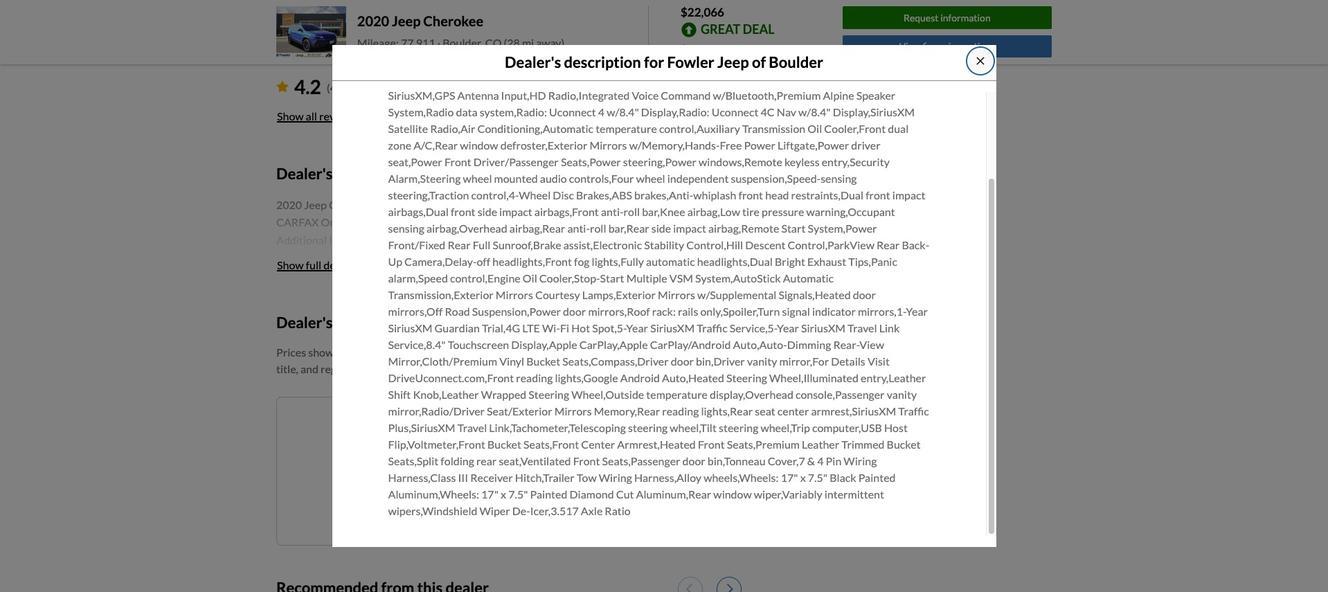 Task type: vqa. For each thing, say whether or not it's contained in the screenshot.
top from
no



Task type: locate. For each thing, give the bounding box(es) containing it.
1 horizontal spatial jeep
[[392, 13, 421, 29]]

dealer's inside dealer's description for fowler jeep of boulder gps navigation,quick order package 27l trailhawk elite,trailer tow group,6 speakers,am/fm radio: siriusxm,gps antenna input,hd radio,integrated voice command w/bluetooth,premium alpine speaker system,radio data system,radio: uconnect 4 w/8.4" display,radio: uconnect 4c nav w/8.4" display,siriusxm satellite radio,air conditioning,automatic temperature control,auxiliary transmission oil cooler,front dual zone a/c,rear window defroster,exterior mirrors w/memory,hands-free power liftgate,power driver seat,power front driver/passenger seats,power steering,power windows,remote keyless entry,security alarm,steering wheel mounted audio controls,four wheel independent suspension,speed-sensing steering,traction control,4-wheel disc brakes,abs brakes,anti-whiplash front head restraints,dual front impact airbags,dual front side impact airbags,front anti-roll bar,knee airbag,low tire pressure warning,occupant sensing airbag,overhead airbag,rear anti-roll bar,rear side impact airbag,remote start system,power front/fixed rear full sunroof,brake assist,electronic stability control,hill descent control,parkview rear back- up camera,delay-off headlights,front fog lights,fully automatic headlights,dual bright exhaust tips,panic alarm,speed control,engine oil cooler,stop-start multiple vsm system,autostick automatic transmission,exterior mirrors courtesy lamps,exterior mirrors w/supplemental signals,heated door mirrors,off road suspension,power door mirrors,roof rack: rails only,spoiler,turn signal indicator mirrors,1-year siriusxm guardian trial,4g lte wi-fi hot spot,5-year siriusxm traffic service,5-year siriusxm travel link service,8.4" touchscreen display,apple carplay,apple carplay/android auto,auto-dimming rear-view mirror,cloth/premium vinyl bucket seats,compass,driver door bin,driver vanity mirror,for details visit driveuconnect.com,front reading lights,google android auto,heated steering wheel,illuminated entry,leather shift knob,leather wrapped steering wheel,outside temperature display,overhead console,passenger vanity mirror,radio/driver seat/exterior mirrors memory,rear reading lights,rear seat center armrest,siriusxm traffic plus,siriusxm travel link,tachometer,telescoping steering wheel,tilt steering wheel,trip computer,usb host flip,voltmeter,front bucket seats,front center armrest,heated front seats,premium leather trimmed bucket seats,split folding rear seat,ventilated front seats,passenger door bin,tonneau cover,7 & 4 pin wiring harness,class iii receiver hitch,trailer tow wiring harness,alloy wheels,wheels: 17" x 7.5" black painted aluminum,wheels: 17" x 7.5" painted diamond cut aluminum,rear window wiper,variably intermittent wipers,windshield wiper de-icer,3.517 axle ratio
[[505, 53, 561, 71]]

0 vertical spatial x
[[800, 471, 806, 484]]

temperature down "auto,heated"
[[646, 387, 708, 401]]

year up plus
[[626, 321, 648, 334]]

0 horizontal spatial x
[[501, 487, 506, 500]]

travel up rear-
[[848, 321, 877, 334]]

trailhawk up radio,integrated
[[592, 72, 639, 85]]

temperature
[[596, 122, 657, 135], [646, 387, 708, 401]]

2 w/8.4" from the left
[[798, 105, 831, 118]]

clean
[[383, 216, 411, 229]]

cherokee inside 2020 jeep cherokee trailhawk hydro blue pearlcoat 3.2l v6 4wd 9-speed 948te automatic carfax one-owner. clean carfax.  priced below kbb fair purchase price! additional information
[[329, 198, 376, 211]]

1 vertical spatial me
[[597, 467, 612, 480]]

show full description button
[[276, 250, 379, 280]]

trailhawk
[[592, 72, 639, 85], [378, 198, 426, 211]]

4 down radio,integrated
[[598, 105, 605, 118]]

tips,panic
[[848, 255, 897, 268]]

disc
[[553, 188, 574, 201]]

2 uconnect from the left
[[712, 105, 759, 118]]

1 vertical spatial x
[[501, 487, 506, 500]]

2 horizontal spatial impact
[[892, 188, 925, 201]]

4 right &
[[817, 454, 824, 467]]

0 vertical spatial impact
[[892, 188, 925, 201]]

0 horizontal spatial and
[[301, 362, 319, 375]]

1 horizontal spatial view
[[899, 40, 921, 52]]

0 vertical spatial cherokee
[[423, 13, 483, 29]]

view financing options
[[899, 40, 995, 52]]

1 vertical spatial reviews
[[319, 110, 357, 123]]

star image
[[276, 81, 289, 92]]

airbags,front
[[534, 205, 599, 218]]

listings
[[504, 421, 539, 434]]

steering down lights,rear
[[719, 421, 759, 434]]

2020 jeep cherokee mileage: 77,911 · boulder, co (28 mi away)
[[357, 13, 565, 49]]

view inside button
[[899, 40, 921, 52]]

me inside button
[[597, 467, 612, 480]]

oil up liftgate,power
[[808, 122, 822, 135]]

documentation/handling
[[445, 346, 565, 359]]

auto,auto-
[[733, 338, 787, 351]]

Email address email field
[[399, 459, 550, 488]]

signals,heated
[[779, 288, 851, 301]]

1 vertical spatial vanity
[[887, 387, 917, 401]]

steering up like
[[529, 387, 569, 401]]

start down lights,fully
[[600, 271, 624, 284]]

show
[[277, 110, 304, 123], [277, 258, 304, 271]]

scroll right image
[[727, 583, 733, 592]]

x up "wiper,variably"
[[800, 471, 806, 484]]

seat
[[755, 404, 775, 417]]

mileage:
[[357, 36, 399, 49]]

jeep inside 2020 jeep cherokee trailhawk hydro blue pearlcoat 3.2l v6 4wd 9-speed 948te automatic carfax one-owner. clean carfax.  priced below kbb fair purchase price! additional information
[[304, 198, 327, 211]]

carplay/android
[[650, 338, 731, 351]]

0 vertical spatial wiring
[[844, 454, 877, 467]]

1 vertical spatial description
[[336, 164, 413, 183]]

start down pressure
[[781, 221, 806, 234]]

bucket down display,apple
[[526, 354, 560, 367]]

2020 up mileage:
[[357, 13, 389, 29]]

tow
[[698, 72, 718, 85], [577, 471, 597, 484]]

view down request
[[899, 40, 921, 52]]

traffic up carplay/android
[[697, 321, 728, 334]]

painted
[[858, 471, 896, 484], [530, 487, 567, 500]]

2 vertical spatial jeep
[[304, 198, 327, 211]]

reviews inside button
[[319, 110, 357, 123]]

bar,knee
[[642, 205, 685, 218]]

steering
[[726, 371, 767, 384], [529, 387, 569, 401]]

command
[[661, 88, 711, 101]]

1 horizontal spatial bucket
[[526, 354, 560, 367]]

0 vertical spatial window
[[460, 138, 498, 151]]

0 horizontal spatial steering
[[628, 421, 668, 434]]

1 horizontal spatial me
[[597, 467, 612, 480]]

view up visit
[[860, 338, 884, 351]]

system,power
[[808, 221, 877, 234]]

of inside dealer's description for fowler jeep of boulder gps navigation,quick order package 27l trailhawk elite,trailer tow group,6 speakers,am/fm radio: siriusxm,gps antenna input,hd radio,integrated voice command w/bluetooth,premium alpine speaker system,radio data system,radio: uconnect 4 w/8.4" display,radio: uconnect 4c nav w/8.4" display,siriusxm satellite radio,air conditioning,automatic temperature control,auxiliary transmission oil cooler,front dual zone a/c,rear window defroster,exterior mirrors w/memory,hands-free power liftgate,power driver seat,power front driver/passenger seats,power steering,power windows,remote keyless entry,security alarm,steering wheel mounted audio controls,four wheel independent suspension,speed-sensing steering,traction control,4-wheel disc brakes,abs brakes,anti-whiplash front head restraints,dual front impact airbags,dual front side impact airbags,front anti-roll bar,knee airbag,low tire pressure warning,occupant sensing airbag,overhead airbag,rear anti-roll bar,rear side impact airbag,remote start system,power front/fixed rear full sunroof,brake assist,electronic stability control,hill descent control,parkview rear back- up camera,delay-off headlights,front fog lights,fully automatic headlights,dual bright exhaust tips,panic alarm,speed control,engine oil cooler,stop-start multiple vsm system,autostick automatic transmission,exterior mirrors courtesy lamps,exterior mirrors w/supplemental signals,heated door mirrors,off road suspension,power door mirrors,roof rack: rails only,spoiler,turn signal indicator mirrors,1-year siriusxm guardian trial,4g lte wi-fi hot spot,5-year siriusxm traffic service,5-year siriusxm travel link service,8.4" touchscreen display,apple carplay,apple carplay/android auto,auto-dimming rear-view mirror,cloth/premium vinyl bucket seats,compass,driver door bin,driver vanity mirror,for details visit driveuconnect.com,front reading lights,google android auto,heated steering wheel,illuminated entry,leather shift knob,leather wrapped steering wheel,outside temperature display,overhead console,passenger vanity mirror,radio/driver seat/exterior mirrors memory,rear reading lights,rear seat center armrest,siriusxm traffic plus,siriusxm travel link,tachometer,telescoping steering wheel,tilt steering wheel,trip computer,usb host flip,voltmeter,front bucket seats,front center armrest,heated front seats,premium leather trimmed bucket seats,split folding rear seat,ventilated front seats,passenger door bin,tonneau cover,7 & 4 pin wiring harness,class iii receiver hitch,trailer tow wiring harness,alloy wheels,wheels: 17" x 7.5" black painted aluminum,wheels: 17" x 7.5" painted diamond cut aluminum,rear window wiper,variably intermittent wipers,windshield wiper de-icer,3.517 axle ratio
[[752, 53, 766, 71]]

notify me of new listings like this one
[[418, 421, 600, 434]]

0 vertical spatial sensing
[[821, 171, 857, 185]]

visit
[[868, 354, 890, 367]]

impact down wheel
[[499, 205, 532, 218]]

1 horizontal spatial 7.5"
[[808, 471, 828, 484]]

whiplash
[[693, 188, 736, 201]]

traffic up host
[[898, 404, 929, 417]]

impact
[[892, 188, 925, 201], [499, 205, 532, 218], [673, 221, 706, 234]]

roll up assist,electronic
[[590, 221, 606, 234]]

1 show from the top
[[277, 110, 304, 123]]

jeep up group,6
[[717, 53, 749, 71]]

0 horizontal spatial 2020
[[276, 198, 302, 211]]

group,6
[[720, 72, 760, 85]]

0 horizontal spatial front
[[445, 155, 471, 168]]

0 vertical spatial travel
[[848, 321, 877, 334]]

show left 'all'
[[277, 110, 304, 123]]

front up airbag,overhead
[[451, 205, 475, 218]]

0 vertical spatial 2020
[[357, 13, 389, 29]]

0 vertical spatial jeep
[[392, 13, 421, 29]]

show left full
[[277, 258, 304, 271]]

jeep inside dealer's description for fowler jeep of boulder gps navigation,quick order package 27l trailhawk elite,trailer tow group,6 speakers,am/fm radio: siriusxm,gps antenna input,hd radio,integrated voice command w/bluetooth,premium alpine speaker system,radio data system,radio: uconnect 4 w/8.4" display,radio: uconnect 4c nav w/8.4" display,siriusxm satellite radio,air conditioning,automatic temperature control,auxiliary transmission oil cooler,front dual zone a/c,rear window defroster,exterior mirrors w/memory,hands-free power liftgate,power driver seat,power front driver/passenger seats,power steering,power windows,remote keyless entry,security alarm,steering wheel mounted audio controls,four wheel independent suspension,speed-sensing steering,traction control,4-wheel disc brakes,abs brakes,anti-whiplash front head restraints,dual front impact airbags,dual front side impact airbags,front anti-roll bar,knee airbag,low tire pressure warning,occupant sensing airbag,overhead airbag,rear anti-roll bar,rear side impact airbag,remote start system,power front/fixed rear full sunroof,brake assist,electronic stability control,hill descent control,parkview rear back- up camera,delay-off headlights,front fog lights,fully automatic headlights,dual bright exhaust tips,panic alarm,speed control,engine oil cooler,stop-start multiple vsm system,autostick automatic transmission,exterior mirrors courtesy lamps,exterior mirrors w/supplemental signals,heated door mirrors,off road suspension,power door mirrors,roof rack: rails only,spoiler,turn signal indicator mirrors,1-year siriusxm guardian trial,4g lte wi-fi hot spot,5-year siriusxm traffic service,5-year siriusxm travel link service,8.4" touchscreen display,apple carplay,apple carplay/android auto,auto-dimming rear-view mirror,cloth/premium vinyl bucket seats,compass,driver door bin,driver vanity mirror,for details visit driveuconnect.com,front reading lights,google android auto,heated steering wheel,illuminated entry,leather shift knob,leather wrapped steering wheel,outside temperature display,overhead console,passenger vanity mirror,radio/driver seat/exterior mirrors memory,rear reading lights,rear seat center armrest,siriusxm traffic plus,siriusxm travel link,tachometer,telescoping steering wheel,tilt steering wheel,trip computer,usb host flip,voltmeter,front bucket seats,front center armrest,heated front seats,premium leather trimmed bucket seats,split folding rear seat,ventilated front seats,passenger door bin,tonneau cover,7 & 4 pin wiring harness,class iii receiver hitch,trailer tow wiring harness,alloy wheels,wheels: 17" x 7.5" black painted aluminum,wheels: 17" x 7.5" painted diamond cut aluminum,rear window wiper,variably intermittent wipers,windshield wiper de-icer,3.517 axle ratio
[[717, 53, 749, 71]]

1 vertical spatial trailhawk
[[378, 198, 426, 211]]

radio,air
[[430, 122, 475, 135]]

sensing up front/fixed
[[388, 221, 424, 234]]

steering up display,overhead
[[726, 371, 767, 384]]

2 vertical spatial description
[[324, 258, 378, 271]]

0 horizontal spatial rear
[[448, 238, 471, 251]]

stability
[[644, 238, 684, 251]]

0 horizontal spatial cherokee
[[329, 198, 376, 211]]

vanity down auto,auto-
[[747, 354, 777, 367]]

tire
[[742, 205, 760, 218]]

anti- down airbags,front
[[567, 221, 590, 234]]

tow up diamond
[[577, 471, 597, 484]]

prices
[[276, 346, 306, 359]]

not
[[357, 346, 373, 359]]

reviews up 4.2 (40 reviews)
[[325, 44, 378, 62]]

automatic down the independent
[[677, 198, 728, 211]]

year down signal
[[777, 321, 799, 334]]

market
[[750, 42, 785, 55]]

2020 inside 2020 jeep cherokee trailhawk hydro blue pearlcoat 3.2l v6 4wd 9-speed 948te automatic carfax one-owner. clean carfax.  priced below kbb fair purchase price! additional information
[[276, 198, 302, 211]]

front down a/c,rear
[[445, 155, 471, 168]]

boulder,
[[443, 36, 483, 49]]

close modal dealer's description for fowler jeep of boulder image
[[975, 56, 986, 67]]

1 vertical spatial traffic
[[898, 404, 929, 417]]

description down zone
[[336, 164, 413, 183]]

0 horizontal spatial side
[[478, 205, 497, 218]]

w/memory,hands-
[[629, 138, 720, 151]]

2020 jeep cherokee image
[[276, 6, 346, 58]]

siriusxm down the "rack:"
[[650, 321, 695, 334]]

control,parkview
[[788, 238, 875, 251]]

1 horizontal spatial x
[[800, 471, 806, 484]]

wiring down trimmed
[[844, 454, 877, 467]]

computer,usb
[[812, 421, 882, 434]]

for
[[644, 53, 664, 71]]

0 vertical spatial 4
[[598, 105, 605, 118]]

w/bluetooth,premium
[[713, 88, 821, 101]]

1 vertical spatial 17"
[[481, 487, 499, 500]]

reading down "vinyl"
[[516, 371, 553, 384]]

mirrors,1-
[[858, 304, 906, 318]]

2020 for 2020 jeep cherokee mileage: 77,911 · boulder, co (28 mi away)
[[357, 13, 389, 29]]

driveuconnect.com,front
[[388, 371, 514, 384]]

jeep up 77,911
[[392, 13, 421, 29]]

7.5" down &
[[808, 471, 828, 484]]

dealer's down mi
[[505, 53, 561, 71]]

wheel,illuminated
[[769, 371, 859, 384]]

trailhawk inside 2020 jeep cherokee trailhawk hydro blue pearlcoat 3.2l v6 4wd 9-speed 948te automatic carfax one-owner. clean carfax.  priced below kbb fair purchase price! additional information
[[378, 198, 426, 211]]

radio:
[[849, 72, 877, 85]]

me right notify at bottom left
[[451, 421, 467, 434]]

impact down airbag,low
[[673, 221, 706, 234]]

0 horizontal spatial reading
[[516, 371, 553, 384]]

wheel down steering,power
[[636, 171, 665, 185]]

front up warning,occupant
[[866, 188, 890, 201]]

1 vertical spatial window
[[714, 487, 752, 500]]

rear down airbag,overhead
[[448, 238, 471, 251]]

1 vertical spatial automatic
[[783, 271, 834, 284]]

vanity
[[747, 354, 777, 367], [887, 387, 917, 401]]

0 horizontal spatial wiring
[[599, 471, 632, 484]]

cherokee inside 2020 jeep cherokee mileage: 77,911 · boulder, co (28 mi away)
[[423, 13, 483, 29]]

fair
[[549, 216, 568, 229]]

2020 inside 2020 jeep cherokee mileage: 77,911 · boulder, co (28 mi away)
[[357, 13, 389, 29]]

1 vertical spatial steering
[[529, 387, 569, 401]]

traffic
[[697, 321, 728, 334], [898, 404, 929, 417]]

description for dealer's description
[[336, 164, 413, 183]]

1 vertical spatial impact
[[499, 205, 532, 218]]

0 vertical spatial tow
[[698, 72, 718, 85]]

1 horizontal spatial and
[[575, 506, 588, 516]]

window down radio,air
[[460, 138, 498, 151]]

wiper,variably
[[754, 487, 822, 500]]

by clicking "email me," you agree to our privacy policy and terms of use
[[380, 506, 637, 516]]

siriusxm down indicator
[[801, 321, 845, 334]]

side down control,4-
[[478, 205, 497, 218]]

satellite
[[388, 122, 428, 135]]

roll up bar,rear
[[624, 205, 640, 218]]

spot,5-
[[592, 321, 626, 334]]

x up to
[[501, 487, 506, 500]]

"email
[[420, 506, 443, 516]]

0 vertical spatial and
[[301, 362, 319, 375]]

great
[[701, 21, 740, 36]]

display,apple
[[511, 338, 577, 351]]

1 vertical spatial roll
[[590, 221, 606, 234]]

jeep inside 2020 jeep cherokee mileage: 77,911 · boulder, co (28 mi away)
[[392, 13, 421, 29]]

description down 'information'
[[324, 258, 378, 271]]

0 vertical spatial reading
[[516, 371, 553, 384]]

jeep for 2020 jeep cherokee trailhawk hydro blue pearlcoat 3.2l v6 4wd 9-speed 948te automatic carfax one-owner. clean carfax.  priced below kbb fair purchase price! additional information
[[304, 198, 327, 211]]

1 rear from the left
[[448, 238, 471, 251]]

dealer's up prices
[[276, 313, 333, 331]]

1 horizontal spatial siriusxm
[[650, 321, 695, 334]]

17" up "wiper,variably"
[[781, 471, 798, 484]]

mirror,radio/driver
[[388, 404, 485, 417]]

additional
[[276, 233, 327, 246]]

link
[[879, 321, 900, 334]]

2020 jeep cherokee trailhawk hydro blue pearlcoat 3.2l v6 4wd 9-speed 948te automatic carfax one-owner. clean carfax.  priced below kbb fair purchase price! additional information
[[276, 198, 728, 246]]

0 horizontal spatial wheel
[[463, 171, 492, 185]]

0 horizontal spatial automatic
[[677, 198, 728, 211]]

system,radio:
[[480, 105, 547, 118]]

1 horizontal spatial steering
[[719, 421, 759, 434]]

of right fee
[[585, 346, 595, 359]]

anti- down brakes,abs
[[601, 205, 624, 218]]

reviews right 'all'
[[319, 110, 357, 123]]

jeep up one-
[[304, 198, 327, 211]]

dealer's for dealer's disclaimer
[[276, 313, 333, 331]]

front
[[445, 155, 471, 168], [698, 437, 725, 451], [573, 454, 600, 467]]

intermittent
[[825, 487, 884, 500]]

show full description
[[277, 258, 378, 271]]

0 vertical spatial trailhawk
[[592, 72, 639, 85]]

0 vertical spatial steering
[[726, 371, 767, 384]]

1 w/8.4" from the left
[[607, 105, 639, 118]]

1 vertical spatial dealer's
[[276, 164, 333, 183]]

me for notify
[[451, 421, 467, 434]]

window down wheels,wheels:
[[714, 487, 752, 500]]

2 show from the top
[[277, 258, 304, 271]]

front up tire
[[739, 188, 763, 201]]

temperature down voice
[[596, 122, 657, 135]]

front down center
[[573, 454, 600, 467]]

wiper
[[480, 504, 510, 517]]

mounted
[[494, 171, 538, 185]]

scroll left image
[[686, 583, 692, 592]]

steering up armrest,heated
[[628, 421, 668, 434]]

w/8.4" down voice
[[607, 105, 639, 118]]

0 vertical spatial description
[[564, 53, 641, 71]]

bucket down host
[[887, 437, 921, 451]]

pressure
[[762, 205, 804, 218]]

show inside show all reviews button
[[277, 110, 304, 123]]

sensing up restraints,dual
[[821, 171, 857, 185]]

2 vertical spatial dealer's
[[276, 313, 333, 331]]

travel up rear
[[457, 421, 487, 434]]

1 vertical spatial and
[[575, 506, 588, 516]]

trailhawk up clean
[[378, 198, 426, 211]]

1 horizontal spatial year
[[777, 321, 799, 334]]

2020 up carfax
[[276, 198, 302, 211]]

1 horizontal spatial wiring
[[844, 454, 877, 467]]

1 horizontal spatial uconnect
[[712, 105, 759, 118]]

siriusxm down mirrors,off on the left of page
[[388, 321, 432, 334]]

privacy
[[522, 506, 550, 516]]

cherokee up the boulder,
[[423, 13, 483, 29]]

year down back-
[[906, 304, 928, 318]]

1 vertical spatial anti-
[[567, 221, 590, 234]]

tow down fowler
[[698, 72, 718, 85]]

1 horizontal spatial side
[[651, 221, 671, 234]]

rear up tips,panic
[[877, 238, 900, 251]]

and right policy
[[575, 506, 588, 516]]

folding
[[441, 454, 474, 467]]

cherokee up owner.
[[329, 198, 376, 211]]

uconnect left 4c
[[712, 105, 759, 118]]

1 horizontal spatial roll
[[624, 205, 640, 218]]

painted up intermittent
[[858, 471, 896, 484]]

vanity down entry,leather
[[887, 387, 917, 401]]

dimming
[[787, 338, 831, 351]]

0 horizontal spatial start
[[600, 271, 624, 284]]

dealer's description for fowler jeep of boulder gps navigation,quick order package 27l trailhawk elite,trailer tow group,6 speakers,am/fm radio: siriusxm,gps antenna input,hd radio,integrated voice command w/bluetooth,premium alpine speaker system,radio data system,radio: uconnect 4 w/8.4" display,radio: uconnect 4c nav w/8.4" display,siriusxm satellite radio,air conditioning,automatic temperature control,auxiliary transmission oil cooler,front dual zone a/c,rear window defroster,exterior mirrors w/memory,hands-free power liftgate,power driver seat,power front driver/passenger seats,power steering,power windows,remote keyless entry,security alarm,steering wheel mounted audio controls,four wheel independent suspension,speed-sensing steering,traction control,4-wheel disc brakes,abs brakes,anti-whiplash front head restraints,dual front impact airbags,dual front side impact airbags,front anti-roll bar,knee airbag,low tire pressure warning,occupant sensing airbag,overhead airbag,rear anti-roll bar,rear side impact airbag,remote start system,power front/fixed rear full sunroof,brake assist,electronic stability control,hill descent control,parkview rear back- up camera,delay-off headlights,front fog lights,fully automatic headlights,dual bright exhaust tips,panic alarm,speed control,engine oil cooler,stop-start multiple vsm system,autostick automatic transmission,exterior mirrors courtesy lamps,exterior mirrors w/supplemental signals,heated door mirrors,off road suspension,power door mirrors,roof rack: rails only,spoiler,turn signal indicator mirrors,1-year siriusxm guardian trial,4g lte wi-fi hot spot,5-year siriusxm traffic service,5-year siriusxm travel link service,8.4" touchscreen display,apple carplay,apple carplay/android auto,auto-dimming rear-view mirror,cloth/premium vinyl bucket seats,compass,driver door bin,driver vanity mirror,for details visit driveuconnect.com,front reading lights,google android auto,heated steering wheel,illuminated entry,leather shift knob,leather wrapped steering wheel,outside temperature display,overhead console,passenger vanity mirror,radio/driver seat/exterior mirrors memory,rear reading lights,rear seat center armrest,siriusxm traffic plus,siriusxm travel link,tachometer,telescoping steering wheel,tilt steering wheel,trip computer,usb host flip,voltmeter,front bucket seats,front center armrest,heated front seats,premium leather trimmed bucket seats,split folding rear seat,ventilated front seats,passenger door bin,tonneau cover,7 & 4 pin wiring harness,class iii receiver hitch,trailer tow wiring harness,alloy wheels,wheels: 17" x 7.5" black painted aluminum,wheels: 17" x 7.5" painted diamond cut aluminum,rear window wiper,variably intermittent wipers,windshield wiper de-icer,3.517 axle ratio
[[388, 53, 930, 517]]

painted up the privacy policy link
[[530, 487, 567, 500]]

0 horizontal spatial oil
[[523, 271, 537, 284]]

and down shown
[[301, 362, 319, 375]]

1 horizontal spatial travel
[[848, 321, 877, 334]]

link,tachometer,telescoping
[[489, 421, 626, 434]]

1 horizontal spatial automatic
[[783, 271, 834, 284]]

applicable
[[668, 346, 717, 359]]

side down bar,knee
[[651, 221, 671, 234]]

7.5" up de-
[[508, 487, 528, 500]]

mirrors,roof
[[588, 304, 650, 318]]

2020 for 2020 jeep cherokee trailhawk hydro blue pearlcoat 3.2l v6 4wd 9-speed 948te automatic carfax one-owner. clean carfax.  priced below kbb fair purchase price! additional information
[[276, 198, 302, 211]]

impact up back-
[[892, 188, 925, 201]]

2 horizontal spatial siriusxm
[[801, 321, 845, 334]]

automatic up signals,heated
[[783, 271, 834, 284]]

me for email
[[597, 467, 612, 480]]

below
[[717, 42, 748, 55]]

and
[[301, 362, 319, 375], [575, 506, 588, 516]]

reading up wheel,tilt
[[662, 404, 699, 417]]

to
[[499, 506, 507, 516]]

steering,traction
[[388, 188, 469, 201]]

dealer's up carfax
[[276, 164, 333, 183]]

description up 27l
[[564, 53, 641, 71]]

0 horizontal spatial me
[[451, 421, 467, 434]]

1 horizontal spatial oil
[[808, 122, 822, 135]]

this
[[561, 421, 580, 434]]

wiring up the cut
[[599, 471, 632, 484]]

of up group,6
[[752, 53, 766, 71]]

front down wheel,tilt
[[698, 437, 725, 451]]

icer,3.517
[[530, 504, 579, 517]]

pearlcoat
[[485, 198, 531, 211]]

you
[[462, 506, 475, 516]]

oil down headlights,front
[[523, 271, 537, 284]]

automatic inside dealer's description for fowler jeep of boulder gps navigation,quick order package 27l trailhawk elite,trailer tow group,6 speakers,am/fm radio: siriusxm,gps antenna input,hd radio,integrated voice command w/bluetooth,premium alpine speaker system,radio data system,radio: uconnect 4 w/8.4" display,radio: uconnect 4c nav w/8.4" display,siriusxm satellite radio,air conditioning,automatic temperature control,auxiliary transmission oil cooler,front dual zone a/c,rear window defroster,exterior mirrors w/memory,hands-free power liftgate,power driver seat,power front driver/passenger seats,power steering,power windows,remote keyless entry,security alarm,steering wheel mounted audio controls,four wheel independent suspension,speed-sensing steering,traction control,4-wheel disc brakes,abs brakes,anti-whiplash front head restraints,dual front impact airbags,dual front side impact airbags,front anti-roll bar,knee airbag,low tire pressure warning,occupant sensing airbag,overhead airbag,rear anti-roll bar,rear side impact airbag,remote start system,power front/fixed rear full sunroof,brake assist,electronic stability control,hill descent control,parkview rear back- up camera,delay-off headlights,front fog lights,fully automatic headlights,dual bright exhaust tips,panic alarm,speed control,engine oil cooler,stop-start multiple vsm system,autostick automatic transmission,exterior mirrors courtesy lamps,exterior mirrors w/supplemental signals,heated door mirrors,off road suspension,power door mirrors,roof rack: rails only,spoiler,turn signal indicator mirrors,1-year siriusxm guardian trial,4g lte wi-fi hot spot,5-year siriusxm traffic service,5-year siriusxm travel link service,8.4" touchscreen display,apple carplay,apple carplay/android auto,auto-dimming rear-view mirror,cloth/premium vinyl bucket seats,compass,driver door bin,driver vanity mirror,for details visit driveuconnect.com,front reading lights,google android auto,heated steering wheel,illuminated entry,leather shift knob,leather wrapped steering wheel,outside temperature display,overhead console,passenger vanity mirror,radio/driver seat/exterior mirrors memory,rear reading lights,rear seat center armrest,siriusxm traffic plus,siriusxm travel link,tachometer,telescoping steering wheel,tilt steering wheel,trip computer,usb host flip,voltmeter,front bucket seats,front center armrest,heated front seats,premium leather trimmed bucket seats,split folding rear seat,ventilated front seats,passenger door bin,tonneau cover,7 & 4 pin wiring harness,class iii receiver hitch,trailer tow wiring harness,alloy wheels,wheels: 17" x 7.5" black painted aluminum,wheels: 17" x 7.5" painted diamond cut aluminum,rear window wiper,variably intermittent wipers,windshield wiper de-icer,3.517 axle ratio
[[783, 271, 834, 284]]

description inside button
[[324, 258, 378, 271]]

descent
[[745, 238, 786, 251]]

show inside the show full description button
[[277, 258, 304, 271]]

17" down "receiver"
[[481, 487, 499, 500]]

1 horizontal spatial start
[[781, 221, 806, 234]]

cherokee
[[423, 13, 483, 29], [329, 198, 376, 211]]

alarm,speed
[[388, 271, 448, 284]]

1 vertical spatial 2020
[[276, 198, 302, 211]]

description inside dealer's description for fowler jeep of boulder gps navigation,quick order package 27l trailhawk elite,trailer tow group,6 speakers,am/fm radio: siriusxm,gps antenna input,hd radio,integrated voice command w/bluetooth,premium alpine speaker system,radio data system,radio: uconnect 4 w/8.4" display,radio: uconnect 4c nav w/8.4" display,siriusxm satellite radio,air conditioning,automatic temperature control,auxiliary transmission oil cooler,front dual zone a/c,rear window defroster,exterior mirrors w/memory,hands-free power liftgate,power driver seat,power front driver/passenger seats,power steering,power windows,remote keyless entry,security alarm,steering wheel mounted audio controls,four wheel independent suspension,speed-sensing steering,traction control,4-wheel disc brakes,abs brakes,anti-whiplash front head restraints,dual front impact airbags,dual front side impact airbags,front anti-roll bar,knee airbag,low tire pressure warning,occupant sensing airbag,overhead airbag,rear anti-roll bar,rear side impact airbag,remote start system,power front/fixed rear full sunroof,brake assist,electronic stability control,hill descent control,parkview rear back- up camera,delay-off headlights,front fog lights,fully automatic headlights,dual bright exhaust tips,panic alarm,speed control,engine oil cooler,stop-start multiple vsm system,autostick automatic transmission,exterior mirrors courtesy lamps,exterior mirrors w/supplemental signals,heated door mirrors,off road suspension,power door mirrors,roof rack: rails only,spoiler,turn signal indicator mirrors,1-year siriusxm guardian trial,4g lte wi-fi hot spot,5-year siriusxm traffic service,5-year siriusxm travel link service,8.4" touchscreen display,apple carplay,apple carplay/android auto,auto-dimming rear-view mirror,cloth/premium vinyl bucket seats,compass,driver door bin,driver vanity mirror,for details visit driveuconnect.com,front reading lights,google android auto,heated steering wheel,illuminated entry,leather shift knob,leather wrapped steering wheel,outside temperature display,overhead console,passenger vanity mirror,radio/driver seat/exterior mirrors memory,rear reading lights,rear seat center armrest,siriusxm traffic plus,siriusxm travel link,tachometer,telescoping steering wheel,tilt steering wheel,trip computer,usb host flip,voltmeter,front bucket seats,front center armrest,heated front seats,premium leather trimmed bucket seats,split folding rear seat,ventilated front seats,passenger door bin,tonneau cover,7 & 4 pin wiring harness,class iii receiver hitch,trailer tow wiring harness,alloy wheels,wheels: 17" x 7.5" black painted aluminum,wheels: 17" x 7.5" painted diamond cut aluminum,rear window wiper,variably intermittent wipers,windshield wiper de-icer,3.517 axle ratio
[[564, 53, 641, 71]]

1 vertical spatial jeep
[[717, 53, 749, 71]]

1 horizontal spatial wheel
[[636, 171, 665, 185]]

wheel up control,4-
[[463, 171, 492, 185]]

1 vertical spatial show
[[277, 258, 304, 271]]

cherokee for 2020 jeep cherokee mileage: 77,911 · boulder, co (28 mi away)
[[423, 13, 483, 29]]

trimmed
[[842, 437, 885, 451]]



Task type: describe. For each thing, give the bounding box(es) containing it.
2 rear from the left
[[877, 238, 900, 251]]

package
[[529, 72, 569, 85]]

1 horizontal spatial sensing
[[821, 171, 857, 185]]

head
[[765, 188, 789, 201]]

suspension,power
[[472, 304, 561, 318]]

request
[[904, 12, 939, 23]]

courtesy
[[535, 288, 580, 301]]

exhaust
[[807, 255, 846, 268]]

0 horizontal spatial anti-
[[567, 221, 590, 234]]

voice
[[632, 88, 659, 101]]

2 vertical spatial impact
[[673, 221, 706, 234]]

&
[[807, 454, 815, 467]]

0 horizontal spatial year
[[626, 321, 648, 334]]

description for dealer's description for fowler jeep of boulder gps navigation,quick order package 27l trailhawk elite,trailer tow group,6 speakers,am/fm radio: siriusxm,gps antenna input,hd radio,integrated voice command w/bluetooth,premium alpine speaker system,radio data system,radio: uconnect 4 w/8.4" display,radio: uconnect 4c nav w/8.4" display,siriusxm satellite radio,air conditioning,automatic temperature control,auxiliary transmission oil cooler,front dual zone a/c,rear window defroster,exterior mirrors w/memory,hands-free power liftgate,power driver seat,power front driver/passenger seats,power steering,power windows,remote keyless entry,security alarm,steering wheel mounted audio controls,four wheel independent suspension,speed-sensing steering,traction control,4-wheel disc brakes,abs brakes,anti-whiplash front head restraints,dual front impact airbags,dual front side impact airbags,front anti-roll bar,knee airbag,low tire pressure warning,occupant sensing airbag,overhead airbag,rear anti-roll bar,rear side impact airbag,remote start system,power front/fixed rear full sunroof,brake assist,electronic stability control,hill descent control,parkview rear back- up camera,delay-off headlights,front fog lights,fully automatic headlights,dual bright exhaust tips,panic alarm,speed control,engine oil cooler,stop-start multiple vsm system,autostick automatic transmission,exterior mirrors courtesy lamps,exterior mirrors w/supplemental signals,heated door mirrors,off road suspension,power door mirrors,roof rack: rails only,spoiler,turn signal indicator mirrors,1-year siriusxm guardian trial,4g lte wi-fi hot spot,5-year siriusxm traffic service,5-year siriusxm travel link service,8.4" touchscreen display,apple carplay,apple carplay/android auto,auto-dimming rear-view mirror,cloth/premium vinyl bucket seats,compass,driver door bin,driver vanity mirror,for details visit driveuconnect.com,front reading lights,google android auto,heated steering wheel,illuminated entry,leather shift knob,leather wrapped steering wheel,outside temperature display,overhead console,passenger vanity mirror,radio/driver seat/exterior mirrors memory,rear reading lights,rear seat center armrest,siriusxm traffic plus,siriusxm travel link,tachometer,telescoping steering wheel,tilt steering wheel,trip computer,usb host flip,voltmeter,front bucket seats,front center armrest,heated front seats,premium leather trimmed bucket seats,split folding rear seat,ventilated front seats,passenger door bin,tonneau cover,7 & 4 pin wiring harness,class iii receiver hitch,trailer tow wiring harness,alloy wheels,wheels: 17" x 7.5" black painted aluminum,wheels: 17" x 7.5" painted diamond cut aluminum,rear window wiper,variably intermittent wipers,windshield wiper de-icer,3.517 axle ratio
[[564, 53, 641, 71]]

wrapped
[[481, 387, 526, 401]]

1 horizontal spatial 17"
[[781, 471, 798, 484]]

1 vertical spatial side
[[651, 221, 671, 234]]

owner.
[[346, 216, 381, 229]]

steering,power
[[623, 155, 697, 168]]

system,radio
[[388, 105, 454, 118]]

reviews)
[[345, 81, 386, 94]]

1 vertical spatial wiring
[[599, 471, 632, 484]]

speed
[[611, 198, 641, 211]]

cherokee for 2020 jeep cherokee trailhawk hydro blue pearlcoat 3.2l v6 4wd 9-speed 948te automatic carfax one-owner. clean carfax.  priced below kbb fair purchase price! additional information
[[329, 198, 376, 211]]

display,siriusxm
[[833, 105, 915, 118]]

dual
[[888, 122, 909, 135]]

jeep for 2020 jeep cherokee mileage: 77,911 · boulder, co (28 mi away)
[[392, 13, 421, 29]]

sunroof,brake
[[493, 238, 561, 251]]

flip,voltmeter,front
[[388, 437, 485, 451]]

policy
[[551, 506, 573, 516]]

brakes,abs
[[576, 188, 632, 201]]

and inside prices shown do not include dealer documentation/handling fee of $699, plus any applicable tax, title, and registration fees.
[[301, 362, 319, 375]]

boulder
[[769, 53, 823, 71]]

dealer's for dealer's description for fowler jeep of boulder gps navigation,quick order package 27l trailhawk elite,trailer tow group,6 speakers,am/fm radio: siriusxm,gps antenna input,hd radio,integrated voice command w/bluetooth,premium alpine speaker system,radio data system,radio: uconnect 4 w/8.4" display,radio: uconnect 4c nav w/8.4" display,siriusxm satellite radio,air conditioning,automatic temperature control,auxiliary transmission oil cooler,front dual zone a/c,rear window defroster,exterior mirrors w/memory,hands-free power liftgate,power driver seat,power front driver/passenger seats,power steering,power windows,remote keyless entry,security alarm,steering wheel mounted audio controls,four wheel independent suspension,speed-sensing steering,traction control,4-wheel disc brakes,abs brakes,anti-whiplash front head restraints,dual front impact airbags,dual front side impact airbags,front anti-roll bar,knee airbag,low tire pressure warning,occupant sensing airbag,overhead airbag,rear anti-roll bar,rear side impact airbag,remote start system,power front/fixed rear full sunroof,brake assist,electronic stability control,hill descent control,parkview rear back- up camera,delay-off headlights,front fog lights,fully automatic headlights,dual bright exhaust tips,panic alarm,speed control,engine oil cooler,stop-start multiple vsm system,autostick automatic transmission,exterior mirrors courtesy lamps,exterior mirrors w/supplemental signals,heated door mirrors,off road suspension,power door mirrors,roof rack: rails only,spoiler,turn signal indicator mirrors,1-year siriusxm guardian trial,4g lte wi-fi hot spot,5-year siriusxm traffic service,5-year siriusxm travel link service,8.4" touchscreen display,apple carplay,apple carplay/android auto,auto-dimming rear-view mirror,cloth/premium vinyl bucket seats,compass,driver door bin,driver vanity mirror,for details visit driveuconnect.com,front reading lights,google android auto,heated steering wheel,illuminated entry,leather shift knob,leather wrapped steering wheel,outside temperature display,overhead console,passenger vanity mirror,radio/driver seat/exterior mirrors memory,rear reading lights,rear seat center armrest,siriusxm traffic plus,siriusxm travel link,tachometer,telescoping steering wheel,tilt steering wheel,trip computer,usb host flip,voltmeter,front bucket seats,front center armrest,heated front seats,premium leather trimmed bucket seats,split folding rear seat,ventilated front seats,passenger door bin,tonneau cover,7 & 4 pin wiring harness,class iii receiver hitch,trailer tow wiring harness,alloy wheels,wheels: 17" x 7.5" black painted aluminum,wheels: 17" x 7.5" painted diamond cut aluminum,rear window wiper,variably intermittent wipers,windshield wiper de-icer,3.517 axle ratio
[[505, 53, 561, 71]]

1 siriusxm from the left
[[388, 321, 432, 334]]

wi-
[[542, 321, 560, 334]]

0 horizontal spatial steering
[[529, 387, 569, 401]]

lte
[[522, 321, 540, 334]]

deal
[[743, 21, 775, 36]]

system,autostick
[[695, 271, 781, 284]]

transmission,exterior
[[388, 288, 494, 301]]

0 vertical spatial reviews
[[325, 44, 378, 62]]

fee
[[567, 346, 583, 359]]

dealer's description for fowler jeep of boulder dialog
[[332, 0, 996, 547]]

rear-
[[833, 338, 860, 351]]

shift
[[388, 387, 411, 401]]

suspension,speed-
[[731, 171, 821, 185]]

0 horizontal spatial tow
[[577, 471, 597, 484]]

0 vertical spatial 7.5"
[[808, 471, 828, 484]]

show for dealer
[[277, 110, 304, 123]]

co
[[485, 36, 502, 49]]

airbag,low
[[687, 205, 740, 218]]

0 vertical spatial start
[[781, 221, 806, 234]]

1 horizontal spatial window
[[714, 487, 752, 500]]

harness,alloy
[[634, 471, 702, 484]]

clicking
[[391, 506, 418, 516]]

1 horizontal spatial tow
[[698, 72, 718, 85]]

hydro
[[428, 198, 458, 211]]

1 vertical spatial temperature
[[646, 387, 708, 401]]

0 vertical spatial traffic
[[697, 321, 728, 334]]

alarm,steering
[[388, 171, 461, 185]]

mirrors down vsm on the top
[[658, 288, 695, 301]]

service,5-
[[730, 321, 777, 334]]

airbag,rear
[[510, 221, 565, 234]]

dealer's for dealer's description
[[276, 164, 333, 183]]

mirror,cloth/premium
[[388, 354, 497, 367]]

1 vertical spatial front
[[698, 437, 725, 451]]

$699,
[[597, 346, 625, 359]]

transmission
[[742, 122, 805, 135]]

trailhawk inside dealer's description for fowler jeep of boulder gps navigation,quick order package 27l trailhawk elite,trailer tow group,6 speakers,am/fm radio: siriusxm,gps antenna input,hd radio,integrated voice command w/bluetooth,premium alpine speaker system,radio data system,radio: uconnect 4 w/8.4" display,radio: uconnect 4c nav w/8.4" display,siriusxm satellite radio,air conditioning,automatic temperature control,auxiliary transmission oil cooler,front dual zone a/c,rear window defroster,exterior mirrors w/memory,hands-free power liftgate,power driver seat,power front driver/passenger seats,power steering,power windows,remote keyless entry,security alarm,steering wheel mounted audio controls,four wheel independent suspension,speed-sensing steering,traction control,4-wheel disc brakes,abs brakes,anti-whiplash front head restraints,dual front impact airbags,dual front side impact airbags,front anti-roll bar,knee airbag,low tire pressure warning,occupant sensing airbag,overhead airbag,rear anti-roll bar,rear side impact airbag,remote start system,power front/fixed rear full sunroof,brake assist,electronic stability control,hill descent control,parkview rear back- up camera,delay-off headlights,front fog lights,fully automatic headlights,dual bright exhaust tips,panic alarm,speed control,engine oil cooler,stop-start multiple vsm system,autostick automatic transmission,exterior mirrors courtesy lamps,exterior mirrors w/supplemental signals,heated door mirrors,off road suspension,power door mirrors,roof rack: rails only,spoiler,turn signal indicator mirrors,1-year siriusxm guardian trial,4g lte wi-fi hot spot,5-year siriusxm traffic service,5-year siriusxm travel link service,8.4" touchscreen display,apple carplay,apple carplay/android auto,auto-dimming rear-view mirror,cloth/premium vinyl bucket seats,compass,driver door bin,driver vanity mirror,for details visit driveuconnect.com,front reading lights,google android auto,heated steering wheel,illuminated entry,leather shift knob,leather wrapped steering wheel,outside temperature display,overhead console,passenger vanity mirror,radio/driver seat/exterior mirrors memory,rear reading lights,rear seat center armrest,siriusxm traffic plus,siriusxm travel link,tachometer,telescoping steering wheel,tilt steering wheel,trip computer,usb host flip,voltmeter,front bucket seats,front center armrest,heated front seats,premium leather trimmed bucket seats,split folding rear seat,ventilated front seats,passenger door bin,tonneau cover,7 & 4 pin wiring harness,class iii receiver hitch,trailer tow wiring harness,alloy wheels,wheels: 17" x 7.5" black painted aluminum,wheels: 17" x 7.5" painted diamond cut aluminum,rear window wiper,variably intermittent wipers,windshield wiper de-icer,3.517 axle ratio
[[592, 72, 639, 85]]

wheel,trip
[[761, 421, 810, 434]]

email me button
[[559, 458, 620, 489]]

0 vertical spatial oil
[[808, 122, 822, 135]]

vsm
[[670, 271, 693, 284]]

automatic inside 2020 jeep cherokee trailhawk hydro blue pearlcoat 3.2l v6 4wd 9-speed 948te automatic carfax one-owner. clean carfax.  priced below kbb fair purchase price! additional information
[[677, 198, 728, 211]]

wheels,wheels:
[[704, 471, 779, 484]]

shown
[[308, 346, 340, 359]]

email me
[[568, 467, 612, 480]]

0 vertical spatial roll
[[624, 205, 640, 218]]

0 horizontal spatial 17"
[[481, 487, 499, 500]]

host
[[884, 421, 908, 434]]

mirrors up the seats,power
[[590, 138, 627, 151]]

1 vertical spatial 7.5"
[[508, 487, 528, 500]]

headlights,front
[[493, 255, 572, 268]]

0 horizontal spatial painted
[[530, 487, 567, 500]]

2 horizontal spatial front
[[866, 188, 890, 201]]

rails
[[678, 304, 698, 318]]

elite,trailer
[[641, 72, 696, 85]]

hitch,trailer
[[515, 471, 575, 484]]

of left new
[[469, 421, 479, 434]]

console,passenger
[[796, 387, 885, 401]]

pin
[[826, 454, 842, 467]]

alpine
[[823, 88, 854, 101]]

carfax
[[276, 216, 319, 229]]

1 horizontal spatial front
[[739, 188, 763, 201]]

camera,delay-
[[404, 255, 477, 268]]

0 horizontal spatial front
[[451, 205, 475, 218]]

tax,
[[720, 346, 737, 359]]

1 steering from the left
[[628, 421, 668, 434]]

navigation,quick
[[411, 72, 495, 85]]

defroster,exterior
[[500, 138, 588, 151]]

show for dealer's
[[277, 258, 304, 271]]

2 horizontal spatial bucket
[[887, 437, 921, 451]]

door up mirrors,1-
[[853, 288, 876, 301]]

of left use
[[614, 506, 621, 516]]

notify
[[418, 421, 449, 434]]

w/supplemental
[[697, 288, 777, 301]]

lights,google
[[555, 371, 618, 384]]

speaker
[[856, 88, 896, 101]]

iii
[[458, 471, 468, 484]]

2 wheel from the left
[[636, 171, 665, 185]]

0 horizontal spatial bucket
[[487, 437, 521, 451]]

cooler,stop-
[[539, 271, 600, 284]]

lamps,exterior
[[582, 288, 656, 301]]

cut
[[616, 487, 634, 500]]

2 horizontal spatial year
[[906, 304, 928, 318]]

1 vertical spatial sensing
[[388, 221, 424, 234]]

of inside prices shown do not include dealer documentation/handling fee of $699, plus any applicable tax, title, and registration fees.
[[585, 346, 595, 359]]

1 uconnect from the left
[[549, 105, 596, 118]]

1 vertical spatial reading
[[662, 404, 699, 417]]

android
[[620, 371, 660, 384]]

1 horizontal spatial anti-
[[601, 205, 624, 218]]

rear
[[476, 454, 497, 467]]

0 vertical spatial front
[[445, 155, 471, 168]]

1 wheel from the left
[[463, 171, 492, 185]]

bar,rear
[[608, 221, 649, 234]]

lights,rear
[[701, 404, 753, 417]]

(40
[[327, 81, 343, 94]]

mirrors up suspension,power
[[496, 288, 533, 301]]

0 vertical spatial painted
[[858, 471, 896, 484]]

dealer's disclaimer
[[276, 313, 406, 331]]

1 vertical spatial oil
[[523, 271, 537, 284]]

4c
[[761, 105, 775, 118]]

door up hot
[[563, 304, 586, 318]]

door up the harness,alloy in the bottom of the page
[[682, 454, 705, 467]]

2 vertical spatial front
[[573, 454, 600, 467]]

1 horizontal spatial steering
[[726, 371, 767, 384]]

mirrors up this
[[554, 404, 592, 417]]

cover,7
[[768, 454, 805, 467]]

nav
[[777, 105, 796, 118]]

0 vertical spatial temperature
[[596, 122, 657, 135]]

2 siriusxm from the left
[[650, 321, 695, 334]]

4wd
[[572, 198, 598, 211]]

door down carplay/android
[[671, 354, 694, 367]]

2 steering from the left
[[719, 421, 759, 434]]

0 horizontal spatial vanity
[[747, 354, 777, 367]]

4.2
[[294, 75, 321, 99]]

3 siriusxm from the left
[[801, 321, 845, 334]]

1 vertical spatial travel
[[457, 421, 487, 434]]

1 horizontal spatial 4
[[817, 454, 824, 467]]

center
[[581, 437, 615, 451]]

windows,remote
[[699, 155, 782, 168]]

entry,security
[[822, 155, 890, 168]]

view inside dealer's description for fowler jeep of boulder gps navigation,quick order package 27l trailhawk elite,trailer tow group,6 speakers,am/fm radio: siriusxm,gps antenna input,hd radio,integrated voice command w/bluetooth,premium alpine speaker system,radio data system,radio: uconnect 4 w/8.4" display,radio: uconnect 4c nav w/8.4" display,siriusxm satellite radio,air conditioning,automatic temperature control,auxiliary transmission oil cooler,front dual zone a/c,rear window defroster,exterior mirrors w/memory,hands-free power liftgate,power driver seat,power front driver/passenger seats,power steering,power windows,remote keyless entry,security alarm,steering wheel mounted audio controls,four wheel independent suspension,speed-sensing steering,traction control,4-wheel disc brakes,abs brakes,anti-whiplash front head restraints,dual front impact airbags,dual front side impact airbags,front anti-roll bar,knee airbag,low tire pressure warning,occupant sensing airbag,overhead airbag,rear anti-roll bar,rear side impact airbag,remote start system,power front/fixed rear full sunroof,brake assist,electronic stability control,hill descent control,parkview rear back- up camera,delay-off headlights,front fog lights,fully automatic headlights,dual bright exhaust tips,panic alarm,speed control,engine oil cooler,stop-start multiple vsm system,autostick automatic transmission,exterior mirrors courtesy lamps,exterior mirrors w/supplemental signals,heated door mirrors,off road suspension,power door mirrors,roof rack: rails only,spoiler,turn signal indicator mirrors,1-year siriusxm guardian trial,4g lte wi-fi hot spot,5-year siriusxm traffic service,5-year siriusxm travel link service,8.4" touchscreen display,apple carplay,apple carplay/android auto,auto-dimming rear-view mirror,cloth/premium vinyl bucket seats,compass,driver door bin,driver vanity mirror,for details visit driveuconnect.com,front reading lights,google android auto,heated steering wheel,illuminated entry,leather shift knob,leather wrapped steering wheel,outside temperature display,overhead console,passenger vanity mirror,radio/driver seat/exterior mirrors memory,rear reading lights,rear seat center armrest,siriusxm traffic plus,siriusxm travel link,tachometer,telescoping steering wheel,tilt steering wheel,trip computer,usb host flip,voltmeter,front bucket seats,front center armrest,heated front seats,premium leather trimmed bucket seats,split folding rear seat,ventilated front seats,passenger door bin,tonneau cover,7 & 4 pin wiring harness,class iii receiver hitch,trailer tow wiring harness,alloy wheels,wheels: 17" x 7.5" black painted aluminum,wheels: 17" x 7.5" painted diamond cut aluminum,rear window wiper,variably intermittent wipers,windshield wiper de-icer,3.517 axle ratio
[[860, 338, 884, 351]]

assist,electronic
[[563, 238, 642, 251]]



